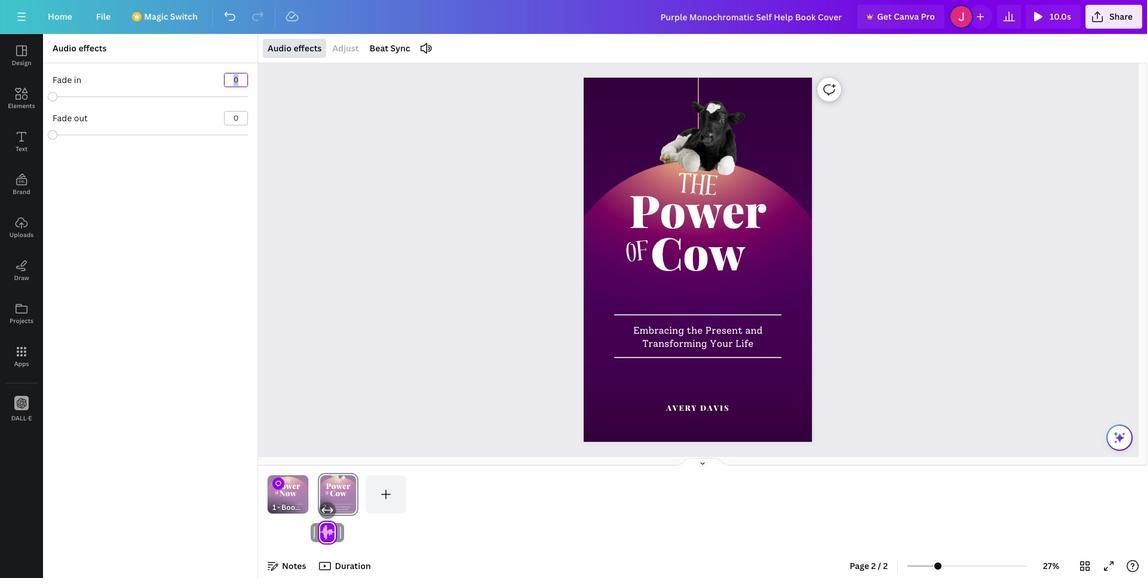 Task type: vqa. For each thing, say whether or not it's contained in the screenshot.
White and Green Clean Minimalist Real Estate Company Letterhead Doc Image
no



Task type: locate. For each thing, give the bounding box(es) containing it.
/
[[878, 561, 882, 572]]

of inside the of the
[[275, 490, 280, 498]]

fade out
[[53, 112, 88, 124]]

effects inside "dropdown button"
[[294, 42, 322, 54]]

10.0s button
[[1026, 5, 1081, 29]]

1 horizontal spatial present
[[706, 325, 743, 336]]

present
[[706, 325, 743, 336], [289, 506, 296, 508]]

side panel tab list
[[0, 34, 43, 431]]

pro
[[921, 11, 935, 22]]

0 vertical spatial your
[[710, 338, 733, 350]]

uploads button
[[0, 206, 43, 249]]

page 2 / 2 button
[[845, 557, 893, 576]]

effects
[[79, 42, 107, 54], [294, 42, 322, 54]]

0 vertical spatial life
[[736, 338, 754, 350]]

audio
[[53, 42, 77, 54], [268, 42, 292, 54]]

1 horizontal spatial audio
[[268, 42, 292, 54]]

1 vertical spatial life
[[295, 509, 298, 511]]

draw button
[[0, 249, 43, 292]]

power cow
[[630, 180, 767, 282]]

0 horizontal spatial effects
[[79, 42, 107, 54]]

fade left out
[[53, 112, 72, 124]]

canva assistant image
[[1113, 431, 1127, 445]]

0 horizontal spatial embracing
[[277, 506, 286, 508]]

1 horizontal spatial effects
[[294, 42, 322, 54]]

trimming, end edge slider
[[337, 524, 344, 543]]

home link
[[38, 5, 82, 29]]

trimming, start edge slider
[[311, 524, 318, 543]]

1 vertical spatial and
[[296, 506, 300, 508]]

life
[[736, 338, 754, 350], [295, 509, 298, 511]]

1 vertical spatial present
[[289, 506, 296, 508]]

1 horizontal spatial 2
[[883, 561, 888, 572]]

0 horizontal spatial 2
[[871, 561, 876, 572]]

1 horizontal spatial of
[[625, 231, 652, 279]]

embracing the present and transforming your life
[[634, 325, 763, 350], [277, 506, 300, 511]]

0 horizontal spatial audio
[[53, 42, 77, 54]]

power
[[630, 180, 767, 240], [276, 481, 300, 491]]

duration button
[[316, 557, 376, 576]]

0 vertical spatial embracing the present and transforming your life
[[634, 325, 763, 350]]

audio effects
[[53, 42, 107, 54], [268, 42, 322, 54]]

0 vertical spatial fade
[[53, 74, 72, 85]]

elements button
[[0, 77, 43, 120]]

1 horizontal spatial audio effects
[[268, 42, 322, 54]]

davis
[[701, 403, 730, 413]]

beat
[[370, 42, 389, 54]]

1 horizontal spatial power
[[630, 180, 767, 240]]

text
[[15, 145, 28, 153]]

0 horizontal spatial embracing the present and transforming your life
[[277, 506, 300, 511]]

elements
[[8, 102, 35, 110]]

in
[[74, 74, 81, 85]]

beat sync
[[370, 42, 410, 54]]

embracing
[[634, 325, 685, 336], [277, 506, 286, 508]]

power for power cow
[[630, 180, 767, 240]]

home
[[48, 11, 72, 22]]

the
[[676, 163, 720, 212], [687, 325, 703, 336], [284, 478, 292, 486], [286, 506, 289, 508]]

0 horizontal spatial audio effects
[[53, 42, 107, 54]]

2 effects from the left
[[294, 42, 322, 54]]

fade left in
[[53, 74, 72, 85]]

0 vertical spatial present
[[706, 325, 743, 336]]

of the
[[275, 478, 292, 498]]

adjust button
[[328, 39, 364, 58]]

magic switch
[[144, 11, 198, 22]]

1 horizontal spatial your
[[710, 338, 733, 350]]

0 vertical spatial power
[[630, 180, 767, 240]]

1 vertical spatial embracing the present and transforming your life
[[277, 506, 300, 511]]

effects down file dropdown button
[[79, 42, 107, 54]]

your
[[710, 338, 733, 350], [290, 509, 294, 511]]

2 audio from the left
[[268, 42, 292, 54]]

audio effects up in
[[53, 42, 107, 54]]

and
[[746, 325, 763, 336], [296, 506, 300, 508]]

of
[[625, 231, 652, 279], [275, 490, 280, 498]]

beat sync button
[[365, 39, 415, 58]]

2 fade from the top
[[53, 112, 72, 124]]

uploads
[[9, 231, 34, 239]]

fade
[[53, 74, 72, 85], [53, 112, 72, 124]]

1 vertical spatial power
[[276, 481, 300, 491]]

0 vertical spatial transforming
[[643, 338, 708, 350]]

2 left / on the bottom
[[871, 561, 876, 572]]

page
[[850, 561, 869, 572]]

1 vertical spatial transforming
[[278, 509, 290, 511]]

share button
[[1086, 5, 1143, 29]]

duration
[[335, 561, 371, 572]]

page 2 image
[[318, 476, 359, 514]]

1 vertical spatial of
[[275, 490, 280, 498]]

1 horizontal spatial and
[[746, 325, 763, 336]]

file button
[[87, 5, 120, 29]]

2
[[871, 561, 876, 572], [883, 561, 888, 572]]

transforming
[[643, 338, 708, 350], [278, 509, 290, 511]]

get
[[877, 11, 892, 22]]

0 horizontal spatial transforming
[[278, 509, 290, 511]]

0 horizontal spatial of
[[275, 490, 280, 498]]

brand button
[[0, 163, 43, 206]]

design
[[12, 59, 31, 67]]

page 2 / 2
[[850, 561, 888, 572]]

2 audio effects from the left
[[268, 42, 322, 54]]

dall·e
[[11, 414, 32, 422]]

0 vertical spatial embracing
[[634, 325, 685, 336]]

1 audio from the left
[[53, 42, 77, 54]]

text button
[[0, 120, 43, 163]]

2 right / on the bottom
[[883, 561, 888, 572]]

0 vertical spatial and
[[746, 325, 763, 336]]

0 horizontal spatial your
[[290, 509, 294, 511]]

1 fade from the top
[[53, 74, 72, 85]]

0 vertical spatial of
[[625, 231, 652, 279]]

draw
[[14, 274, 29, 282]]

1 vertical spatial fade
[[53, 112, 72, 124]]

projects button
[[0, 292, 43, 335]]

effects left adjust
[[294, 42, 322, 54]]

audio effects left adjust
[[268, 42, 322, 54]]

Fade in text field
[[225, 74, 247, 87]]

1 horizontal spatial life
[[736, 338, 754, 350]]

0 horizontal spatial power
[[276, 481, 300, 491]]

1 audio effects from the left
[[53, 42, 107, 54]]

0 horizontal spatial life
[[295, 509, 298, 511]]

fade for fade out
[[53, 112, 72, 124]]



Task type: describe. For each thing, give the bounding box(es) containing it.
avery davis
[[667, 403, 730, 413]]

projects
[[10, 317, 33, 325]]

dall·e button
[[0, 388, 43, 431]]

share
[[1110, 11, 1133, 22]]

fade for fade in
[[53, 74, 72, 85]]

audio inside "dropdown button"
[[268, 42, 292, 54]]

brand
[[13, 188, 30, 196]]

main menu bar
[[0, 0, 1147, 34]]

1 horizontal spatial embracing the present and transforming your life
[[634, 325, 763, 350]]

1 2 from the left
[[871, 561, 876, 572]]

1 horizontal spatial embracing
[[634, 325, 685, 336]]

file
[[96, 11, 111, 22]]

trimming position slider
[[318, 524, 337, 543]]

canva
[[894, 11, 919, 22]]

get canva pro
[[877, 11, 935, 22]]

audio effects button
[[263, 39, 327, 58]]

audio effects inside "dropdown button"
[[268, 42, 322, 54]]

sync
[[391, 42, 410, 54]]

1 horizontal spatial transforming
[[643, 338, 708, 350]]

magic
[[144, 11, 168, 22]]

adjust
[[333, 42, 359, 54]]

apps button
[[0, 335, 43, 378]]

notes
[[282, 561, 306, 572]]

get canva pro button
[[858, 5, 945, 29]]

power now
[[276, 481, 300, 499]]

now
[[280, 488, 297, 499]]

notes button
[[263, 557, 311, 576]]

apps
[[14, 360, 29, 368]]

out
[[74, 112, 88, 124]]

0 horizontal spatial and
[[296, 506, 300, 508]]

2 2 from the left
[[883, 561, 888, 572]]

1 effects from the left
[[79, 42, 107, 54]]

hide pages image
[[674, 458, 732, 467]]

fade in
[[53, 74, 81, 85]]

the inside the of the
[[284, 478, 292, 486]]

1 vertical spatial your
[[290, 509, 294, 511]]

cow
[[651, 222, 746, 282]]

of for of
[[625, 231, 652, 279]]

of for of the
[[275, 490, 280, 498]]

0 horizontal spatial present
[[289, 506, 296, 508]]

27%
[[1043, 561, 1060, 572]]

Page title text field
[[332, 502, 337, 514]]

avery
[[667, 403, 698, 413]]

Design title text field
[[651, 5, 853, 29]]

magic switch button
[[125, 5, 207, 29]]

10.0s
[[1050, 11, 1072, 22]]

power for power now
[[276, 481, 300, 491]]

Fade out text field
[[225, 112, 247, 125]]

switch
[[170, 11, 198, 22]]

1 vertical spatial embracing
[[277, 506, 286, 508]]

design button
[[0, 34, 43, 77]]

27% button
[[1032, 557, 1071, 576]]



